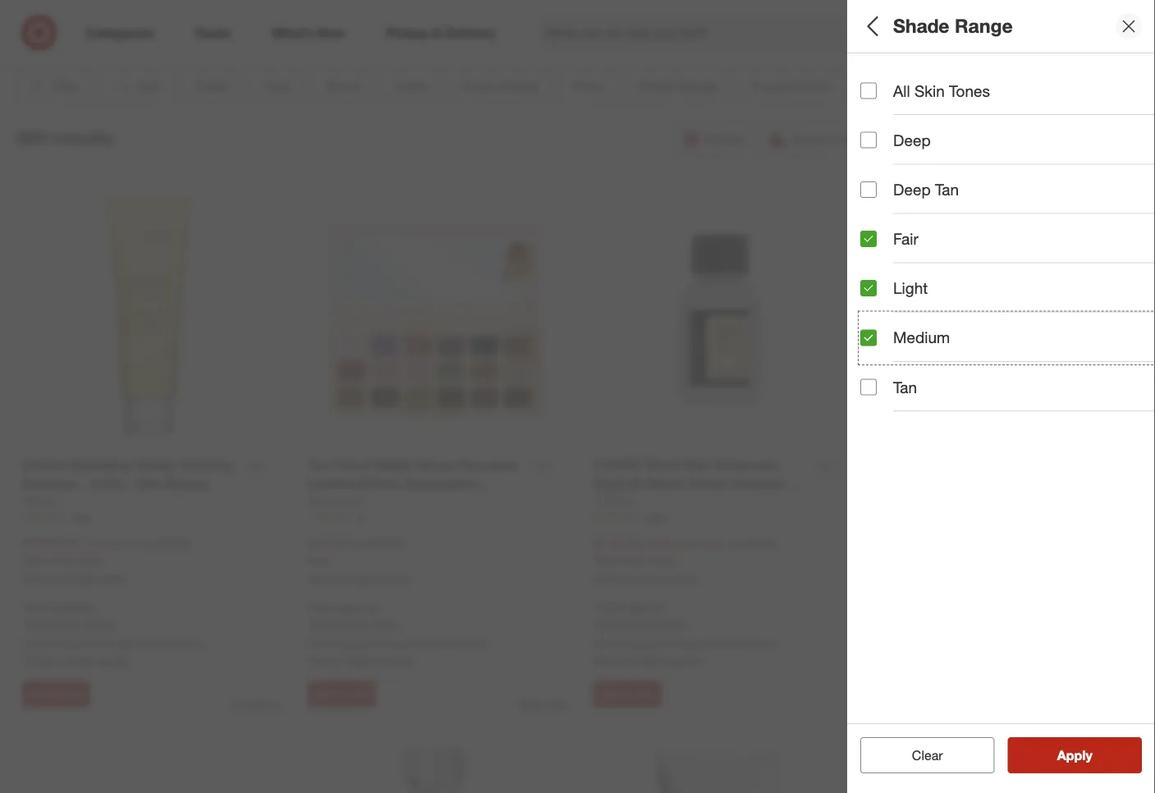Task type: locate. For each thing, give the bounding box(es) containing it.
1 purchased from the left
[[51, 573, 97, 586]]

0 horizontal spatial )
[[132, 536, 135, 551]]

apply. down $27.00 reg $54.00 sale when purchased online
[[370, 617, 401, 632]]

shade range inside dialog
[[894, 14, 1013, 37]]

medium
[[894, 328, 951, 347]]

3 south from the left
[[712, 637, 742, 652]]

deals button
[[861, 53, 1156, 111]]

apply.
[[84, 617, 115, 632], [370, 617, 401, 632], [656, 617, 687, 632]]

1 shipping from the left
[[48, 600, 92, 615]]

purchased down the $5.71
[[51, 573, 97, 586]]

1 austin from the left
[[105, 637, 137, 652]]

exclusions for $24.00
[[26, 617, 81, 632]]

not
[[22, 637, 41, 652], [308, 637, 327, 652], [594, 637, 612, 652]]

2 shipping from the left
[[334, 600, 378, 615]]

2 horizontal spatial when
[[594, 573, 620, 586]]

2 horizontal spatial sale
[[594, 554, 616, 568]]

sponsored for $27.00
[[519, 699, 567, 711]]

south for $27.00
[[426, 637, 456, 652]]

exclusions apply. link for $24.00
[[26, 617, 115, 632]]

3 free shipping * * exclusions apply. not available at austin south lamar check nearby stores from the left
[[594, 600, 778, 668]]

results for 584 results
[[53, 126, 114, 149]]

0 horizontal spatial south
[[140, 637, 170, 652]]

light
[[894, 279, 928, 298]]

results right see
[[1068, 748, 1110, 764]]

0 horizontal spatial stores
[[97, 654, 129, 668]]

1 sponsored from the left
[[233, 699, 281, 711]]

sale inside $24.00 ( $5.71 /ounce ) reg $30.00 sale ends today when purchased online
[[22, 554, 45, 568]]

1 horizontal spatial )
[[721, 536, 724, 551]]

sponsored
[[233, 699, 281, 711], [519, 699, 567, 711]]

2 purchased from the left
[[336, 573, 383, 586]]

when down $5.95
[[594, 573, 620, 586]]

( right $5.95
[[629, 536, 632, 551]]

2 horizontal spatial austin
[[676, 637, 708, 652]]

purchased inside $24.00 ( $5.71 /ounce ) reg $30.00 sale ends today when purchased online
[[51, 573, 97, 586]]

2 horizontal spatial stores
[[669, 654, 700, 668]]

3 not from the left
[[594, 637, 612, 652]]

black;
[[896, 258, 927, 273]]

deep up beverly
[[894, 180, 931, 199]]

$4.99;
[[893, 373, 924, 388]]

2 south from the left
[[426, 637, 456, 652]]

0 horizontal spatial reg
[[138, 536, 155, 551]]

2 deep from the top
[[894, 180, 931, 199]]

2 horizontal spatial lamar
[[745, 637, 778, 652]]

0 vertical spatial shade range
[[894, 14, 1013, 37]]

1 horizontal spatial sale
[[308, 554, 331, 568]]

shade range
[[894, 14, 1013, 37], [861, 410, 960, 428]]

2 sponsored from the left
[[519, 699, 567, 711]]

ends inside $5.95 ( $5.89 /fluid ounce ) reg $8.50 sale ends today when purchased online
[[620, 554, 645, 568]]

2 horizontal spatial at
[[663, 637, 673, 652]]

shade down tan checkbox
[[861, 410, 907, 428]]

results
[[53, 126, 114, 149], [1068, 748, 1110, 764]]

2 horizontal spatial free
[[594, 600, 617, 615]]

0 horizontal spatial nearby
[[59, 654, 94, 668]]

ends
[[48, 554, 73, 568], [620, 554, 645, 568]]

online down /fluid
[[672, 573, 698, 586]]

1 horizontal spatial reg
[[351, 536, 367, 551]]

1 vertical spatial deep
[[894, 180, 931, 199]]

1 horizontal spatial free
[[308, 600, 331, 615]]

0 horizontal spatial not
[[22, 637, 41, 652]]

apply. down $24.00 ( $5.71 /ounce ) reg $30.00 sale ends today when purchased online
[[84, 617, 115, 632]]

apply button
[[1008, 738, 1143, 774]]

purchased down $54.00
[[336, 573, 383, 586]]

available for $24.00
[[44, 637, 88, 652]]

1 exclusions from the left
[[26, 617, 81, 632]]

shade range down $4.99;
[[861, 410, 960, 428]]

shipping for $24.00
[[48, 600, 92, 615]]

3 shipping from the left
[[620, 600, 664, 615]]

1 available from the left
[[44, 637, 88, 652]]

clear
[[904, 748, 935, 764], [913, 748, 944, 764]]

1 free from the left
[[22, 600, 45, 615]]

2 check nearby stores button from the left
[[308, 653, 415, 669]]

2 today from the left
[[648, 554, 677, 568]]

apply. down $5.95 ( $5.89 /fluid ounce ) reg $8.50 sale ends today when purchased online
[[656, 617, 687, 632]]

1 vertical spatial shade
[[861, 410, 907, 428]]

today
[[76, 554, 105, 568], [648, 554, 677, 568]]

2 at from the left
[[377, 637, 387, 652]]

*
[[92, 600, 96, 615], [378, 600, 382, 615], [664, 600, 668, 615], [22, 617, 26, 632], [308, 617, 312, 632], [594, 617, 598, 632]]

1 horizontal spatial austin
[[390, 637, 423, 652]]

$15
[[1072, 373, 1091, 388]]

0 horizontal spatial check
[[22, 654, 55, 668]]

sale down $24.00
[[22, 554, 45, 568]]

$10
[[993, 373, 1012, 388]]

reg down 865 link at the bottom
[[138, 536, 155, 551]]

Fair checkbox
[[861, 231, 877, 247]]

1 horizontal spatial available
[[330, 637, 374, 652]]

0 horizontal spatial available
[[44, 637, 88, 652]]

2 horizontal spatial available
[[616, 637, 660, 652]]

2 horizontal spatial check
[[594, 654, 627, 668]]

0 horizontal spatial today
[[76, 554, 105, 568]]

(
[[65, 536, 68, 551], [629, 536, 632, 551]]

all filters
[[861, 14, 940, 37]]

1 not from the left
[[22, 637, 41, 652]]

clear inside button
[[904, 748, 935, 764]]

1 horizontal spatial all
[[894, 81, 911, 100]]

results inside 'see results' button
[[1068, 748, 1110, 764]]

2 stores from the left
[[383, 654, 415, 668]]

available
[[44, 637, 88, 652], [330, 637, 374, 652], [616, 637, 660, 652]]

) down 1997 link
[[721, 536, 724, 551]]

2 when from the left
[[308, 573, 334, 586]]

1 horizontal spatial results
[[1068, 748, 1110, 764]]

0 horizontal spatial results
[[53, 126, 114, 149]]

purchased down the $5.89
[[622, 573, 669, 586]]

free
[[22, 600, 45, 615], [308, 600, 331, 615], [594, 600, 617, 615]]

deep
[[894, 131, 931, 150], [894, 180, 931, 199]]

0 vertical spatial tan
[[936, 180, 959, 199]]

3 purchased from the left
[[622, 573, 669, 586]]

1 vertical spatial range
[[912, 410, 960, 428]]

0 vertical spatial results
[[53, 126, 114, 149]]

2 ( from the left
[[629, 536, 632, 551]]

1 at from the left
[[92, 637, 101, 652]]

lamar for $27.00
[[459, 637, 492, 652]]

1 south from the left
[[140, 637, 170, 652]]

reg inside $24.00 ( $5.71 /ounce ) reg $30.00 sale ends today when purchased online
[[138, 536, 155, 551]]

1 horizontal spatial lamar
[[459, 637, 492, 652]]

2 exclusions from the left
[[312, 617, 367, 632]]

0 horizontal spatial sale
[[22, 554, 45, 568]]

reg
[[138, 536, 155, 551], [351, 536, 367, 551], [727, 536, 744, 551]]

nearby for $27.00
[[344, 654, 380, 668]]

2 horizontal spatial exclusions apply. link
[[598, 617, 687, 632]]

( for $24.00
[[65, 536, 68, 551]]

3 when from the left
[[594, 573, 620, 586]]

2 horizontal spatial free shipping * * exclusions apply. not available at austin south lamar check nearby stores
[[594, 600, 778, 668]]

1 horizontal spatial sponsored
[[519, 699, 567, 711]]

tan up beverly
[[936, 180, 959, 199]]

exclusions apply. link
[[26, 617, 115, 632], [312, 617, 401, 632], [598, 617, 687, 632]]

1 horizontal spatial today
[[648, 554, 677, 568]]

( right $24.00
[[65, 536, 68, 551]]

0 horizontal spatial shipping
[[48, 600, 92, 615]]

free down $5.95
[[594, 600, 617, 615]]

2 horizontal spatial south
[[712, 637, 742, 652]]

free for $27.00
[[308, 600, 331, 615]]

1 horizontal spatial purchased
[[336, 573, 383, 586]]

2 lamar from the left
[[459, 637, 492, 652]]

2 horizontal spatial nearby
[[630, 654, 665, 668]]

1 lamar from the left
[[174, 637, 206, 652]]

0 horizontal spatial all
[[861, 14, 884, 37]]

0 horizontal spatial (
[[65, 536, 68, 551]]

1 free shipping * * exclusions apply. not available at austin south lamar check nearby stores from the left
[[22, 600, 206, 668]]

price
[[861, 352, 899, 371]]

$5.95 ( $5.89 /fluid ounce ) reg $8.50 sale ends today when purchased online
[[594, 535, 775, 586]]

lamar for $24.00
[[174, 637, 206, 652]]

0 horizontal spatial free
[[22, 600, 45, 615]]

1 today from the left
[[76, 554, 105, 568]]

2 sale from the left
[[308, 554, 331, 568]]

) down 865 link at the bottom
[[132, 536, 135, 551]]

$0
[[861, 373, 873, 388]]

0 horizontal spatial when
[[22, 573, 48, 586]]

1 horizontal spatial tan
[[936, 180, 959, 199]]

available for $27.00
[[330, 637, 374, 652]]

1 deep from the top
[[894, 131, 931, 150]]

1 horizontal spatial apply.
[[370, 617, 401, 632]]

today down the $5.71
[[76, 554, 105, 568]]

free shipping * * exclusions apply. not available at austin south lamar check nearby stores
[[22, 600, 206, 668], [308, 600, 492, 668], [594, 600, 778, 668]]

2 horizontal spatial purchased
[[622, 573, 669, 586]]

online inside $27.00 reg $54.00 sale when purchased online
[[386, 573, 412, 586]]

2 reg from the left
[[351, 536, 367, 551]]

nearby for $24.00
[[59, 654, 94, 668]]

0 horizontal spatial purchased
[[51, 573, 97, 586]]

2 horizontal spatial shipping
[[620, 600, 664, 615]]

clear for clear all
[[904, 748, 935, 764]]

1 horizontal spatial stores
[[383, 654, 415, 668]]

sale inside $5.95 ( $5.89 /fluid ounce ) reg $8.50 sale ends today when purchased online
[[594, 554, 616, 568]]

clear inside button
[[913, 748, 944, 764]]

hills;
[[956, 201, 980, 215]]

tan
[[936, 180, 959, 199], [894, 378, 918, 397]]

1 horizontal spatial south
[[426, 637, 456, 652]]

$27.00
[[308, 535, 347, 551]]

1 exclusions apply. link from the left
[[26, 617, 115, 632]]

1 horizontal spatial check
[[308, 654, 341, 668]]

0 horizontal spatial apply.
[[84, 617, 115, 632]]

2 online from the left
[[386, 573, 412, 586]]

all filters dialog
[[848, 0, 1156, 794]]

865
[[73, 511, 90, 523]]

skin
[[915, 81, 945, 100]]

nearby
[[59, 654, 94, 668], [344, 654, 380, 668], [630, 654, 665, 668]]

1 horizontal spatial nearby
[[344, 654, 380, 668]]

1 stores from the left
[[97, 654, 129, 668]]

anastasia
[[861, 201, 911, 215]]

0 horizontal spatial free shipping * * exclusions apply. not available at austin south lamar check nearby stores
[[22, 600, 206, 668]]

free for $24.00
[[22, 600, 45, 615]]

sale
[[22, 554, 45, 568], [308, 554, 331, 568], [594, 554, 616, 568]]

online
[[100, 573, 127, 586], [386, 573, 412, 586], [672, 573, 698, 586]]

Tan checkbox
[[861, 379, 877, 395]]

3 reg from the left
[[727, 536, 744, 551]]

3 free from the left
[[594, 600, 617, 615]]

1 check nearby stores button from the left
[[22, 653, 129, 669]]

584 results
[[16, 126, 114, 149]]

0 horizontal spatial at
[[92, 637, 101, 652]]

free down $27.00 reg $54.00 sale when purchased online
[[308, 600, 331, 615]]

0 vertical spatial range
[[955, 14, 1013, 37]]

range
[[955, 14, 1013, 37], [912, 410, 960, 428]]

2 free shipping * * exclusions apply. not available at austin south lamar check nearby stores from the left
[[308, 600, 492, 668]]

2 horizontal spatial apply.
[[656, 617, 687, 632]]

2 austin from the left
[[390, 637, 423, 652]]

pink;
[[1128, 258, 1153, 273]]

at
[[92, 637, 101, 652], [377, 637, 387, 652], [663, 637, 673, 652]]

shade
[[894, 14, 950, 37], [861, 410, 907, 428]]

2 not from the left
[[308, 637, 327, 652]]

Deep checkbox
[[861, 132, 877, 148]]

check nearby stores button for $27.00
[[308, 653, 415, 669]]

when down $27.00
[[308, 573, 334, 586]]

check
[[22, 654, 55, 668], [308, 654, 341, 668], [594, 654, 627, 668]]

range up deals button
[[955, 14, 1013, 37]]

2 free from the left
[[308, 600, 331, 615]]

1 vertical spatial all
[[894, 81, 911, 100]]

all skin tones
[[894, 81, 991, 100]]

0 horizontal spatial austin
[[105, 637, 137, 652]]

1 ) from the left
[[132, 536, 135, 551]]

exclusions apply. link for $27.00
[[312, 617, 401, 632]]

check nearby stores button
[[22, 653, 129, 669], [308, 653, 415, 669], [594, 653, 700, 669]]

all for all skin tones
[[894, 81, 911, 100]]

1 horizontal spatial check nearby stores button
[[308, 653, 415, 669]]

0 horizontal spatial exclusions apply. link
[[26, 617, 115, 632]]

1 horizontal spatial ends
[[620, 554, 645, 568]]

1 vertical spatial tan
[[894, 378, 918, 397]]

2 nearby from the left
[[344, 654, 380, 668]]

( for $5.95
[[629, 536, 632, 551]]

1 horizontal spatial not
[[308, 637, 327, 652]]

3 lamar from the left
[[745, 637, 778, 652]]

$30.00
[[158, 536, 192, 551]]

2 check from the left
[[308, 654, 341, 668]]

3 online from the left
[[672, 573, 698, 586]]

all inside shade range dialog
[[894, 81, 911, 100]]

all inside dialog
[[861, 14, 884, 37]]

online down /ounce
[[100, 573, 127, 586]]

0 horizontal spatial ends
[[48, 554, 73, 568]]

1 clear from the left
[[904, 748, 935, 764]]

range down $5
[[912, 410, 960, 428]]

0 horizontal spatial check nearby stores button
[[22, 653, 129, 669]]

0 vertical spatial all
[[861, 14, 884, 37]]

ends inside $24.00 ( $5.71 /ounce ) reg $30.00 sale ends today when purchased online
[[48, 554, 73, 568]]

1 check from the left
[[22, 654, 55, 668]]

1 ( from the left
[[65, 536, 68, 551]]

1 apply. from the left
[[84, 617, 115, 632]]

3 sale from the left
[[594, 554, 616, 568]]

( inside $5.95 ( $5.89 /fluid ounce ) reg $8.50 sale ends today when purchased online
[[629, 536, 632, 551]]

1 ends from the left
[[48, 554, 73, 568]]

color
[[861, 237, 901, 256]]

shade up skin
[[894, 14, 950, 37]]

today down /fluid
[[648, 554, 677, 568]]

1 reg from the left
[[138, 536, 155, 551]]

2 available from the left
[[330, 637, 374, 652]]

search
[[934, 26, 973, 42]]

all
[[861, 14, 884, 37], [894, 81, 911, 100]]

results right the 584
[[53, 126, 114, 149]]

shipping down $5.95 ( $5.89 /fluid ounce ) reg $8.50 sale ends today when purchased online
[[620, 600, 664, 615]]

color beige; black; blue; brown; gold; gray; clear; orange; pink; 
[[861, 237, 1156, 273]]

1 horizontal spatial online
[[386, 573, 412, 586]]

3 check from the left
[[594, 654, 627, 668]]

sale down $5.95
[[594, 554, 616, 568]]

1 horizontal spatial (
[[629, 536, 632, 551]]

apply. for $27.00
[[370, 617, 401, 632]]

2 horizontal spatial reg
[[727, 536, 744, 551]]

0 horizontal spatial sponsored
[[233, 699, 281, 711]]

south for $24.00
[[140, 637, 170, 652]]

range inside button
[[912, 410, 960, 428]]

2 ) from the left
[[721, 536, 724, 551]]

7 link
[[1100, 15, 1136, 51]]

online down $54.00
[[386, 573, 412, 586]]

ends down the $5.89
[[620, 554, 645, 568]]

check nearby stores button for $24.00
[[22, 653, 129, 669]]

stars
[[870, 316, 896, 330]]

1 horizontal spatial exclusions apply. link
[[312, 617, 401, 632]]

1 horizontal spatial exclusions
[[312, 617, 367, 632]]

exclusions apply. link down $27.00 reg $54.00 sale when purchased online
[[312, 617, 401, 632]]

What can we help you find? suggestions appear below search field
[[536, 15, 945, 51]]

free down $24.00
[[22, 600, 45, 615]]

shipping down $27.00 reg $54.00 sale when purchased online
[[334, 600, 378, 615]]

1 horizontal spatial shipping
[[334, 600, 378, 615]]

0 horizontal spatial tan
[[894, 378, 918, 397]]

2 horizontal spatial not
[[594, 637, 612, 652]]

2 horizontal spatial exclusions
[[598, 617, 653, 632]]

2 exclusions apply. link from the left
[[312, 617, 401, 632]]

beautyblender;
[[984, 201, 1063, 215]]

/fluid
[[660, 536, 686, 551]]

1 when from the left
[[22, 573, 48, 586]]

shade range up all skin tones
[[894, 14, 1013, 37]]

sponsored for $24.00
[[233, 699, 281, 711]]

stores
[[97, 654, 129, 668], [383, 654, 415, 668], [669, 654, 700, 668]]

clear;
[[1054, 258, 1083, 273]]

1 horizontal spatial free shipping * * exclusions apply. not available at austin south lamar check nearby stores
[[308, 600, 492, 668]]

stores for $27.00
[[383, 654, 415, 668]]

1 horizontal spatial when
[[308, 573, 334, 586]]

exclusions apply. link down $5.95 ( $5.89 /fluid ounce ) reg $8.50 sale ends today when purchased online
[[598, 617, 687, 632]]

when down $24.00
[[22, 573, 48, 586]]

0 horizontal spatial exclusions
[[26, 617, 81, 632]]

) inside $24.00 ( $5.71 /ounce ) reg $30.00 sale ends today when purchased online
[[132, 536, 135, 551]]

1 online from the left
[[100, 573, 127, 586]]

2 horizontal spatial online
[[672, 573, 698, 586]]

0 horizontal spatial lamar
[[174, 637, 206, 652]]

2 ends from the left
[[620, 554, 645, 568]]

deep tan
[[894, 180, 959, 199]]

3 apply. from the left
[[656, 617, 687, 632]]

1 horizontal spatial at
[[377, 637, 387, 652]]

1 vertical spatial shade range
[[861, 410, 960, 428]]

all left skin
[[894, 81, 911, 100]]

Light checkbox
[[861, 280, 877, 297]]

0 vertical spatial shade
[[894, 14, 950, 37]]

reg down 6
[[351, 536, 367, 551]]

0 vertical spatial deep
[[894, 131, 931, 150]]

tan left $5
[[894, 378, 918, 397]]

1 vertical spatial results
[[1068, 748, 1110, 764]]

2 clear from the left
[[913, 748, 944, 764]]

shipping down $24.00 ( $5.71 /ounce ) reg $30.00 sale ends today when purchased online
[[48, 600, 92, 615]]

1 nearby from the left
[[59, 654, 94, 668]]

1 sale from the left
[[22, 554, 45, 568]]

when
[[22, 573, 48, 586], [308, 573, 334, 586], [594, 573, 620, 586]]

deep right the deep option
[[894, 131, 931, 150]]

3 nearby from the left
[[630, 654, 665, 668]]

2 apply. from the left
[[370, 617, 401, 632]]

( inside $24.00 ( $5.71 /ounce ) reg $30.00 sale ends today when purchased online
[[65, 536, 68, 551]]

sale inside $27.00 reg $54.00 sale when purchased online
[[308, 554, 331, 568]]

0 horizontal spatial online
[[100, 573, 127, 586]]

reg left $8.50 at bottom right
[[727, 536, 744, 551]]

exclusions apply. link down $24.00 ( $5.71 /ounce ) reg $30.00 sale ends today when purchased online
[[26, 617, 115, 632]]

all left filters
[[861, 14, 884, 37]]

reg inside $27.00 reg $54.00 sale when purchased online
[[351, 536, 367, 551]]

search button
[[934, 15, 973, 54]]

blue;
[[930, 258, 955, 273]]

2 horizontal spatial check nearby stores button
[[594, 653, 700, 669]]

sale down $27.00
[[308, 554, 331, 568]]

ends down $24.00
[[48, 554, 73, 568]]



Task type: describe. For each thing, give the bounding box(es) containing it.
clear all
[[904, 748, 952, 764]]

today inside $24.00 ( $5.71 /ounce ) reg $30.00 sale ends today when purchased online
[[76, 554, 105, 568]]

$5.89
[[632, 536, 660, 551]]

865 link
[[22, 510, 275, 524]]

Deep Tan checkbox
[[861, 181, 877, 198]]

clear button
[[861, 738, 995, 774]]

$5.95
[[594, 535, 626, 551]]

apply. for $24.00
[[84, 617, 115, 632]]

shade inside shade range dialog
[[894, 14, 950, 37]]

fair
[[894, 230, 919, 248]]

3 austin from the left
[[676, 637, 708, 652]]

brand anastasia beverly hills; beautyblender; beekman 1802; b
[[861, 180, 1156, 215]]

reg inside $5.95 ( $5.89 /fluid ounce ) reg $8.50 sale ends today when purchased online
[[727, 536, 744, 551]]

at for $24.00
[[92, 637, 101, 652]]

online inside $5.95 ( $5.89 /fluid ounce ) reg $8.50 sale ends today when purchased online
[[672, 573, 698, 586]]

gray;
[[1026, 258, 1051, 273]]

3 check nearby stores button from the left
[[594, 653, 700, 669]]

see
[[1041, 748, 1064, 764]]

today inside $5.95 ( $5.89 /fluid ounce ) reg $8.50 sale ends today when purchased online
[[648, 554, 677, 568]]

$14.99;
[[1031, 373, 1069, 388]]

584
[[16, 126, 48, 149]]

purchased inside $5.95 ( $5.89 /fluid ounce ) reg $8.50 sale ends today when purchased online
[[622, 573, 669, 586]]

clear for clear
[[913, 748, 944, 764]]

tones
[[950, 81, 991, 100]]

shade range button
[[861, 398, 1156, 456]]

purchased inside $27.00 reg $54.00 sale when purchased online
[[336, 573, 383, 586]]

1997 link
[[594, 510, 847, 524]]

austin for $27.00
[[390, 637, 423, 652]]

all
[[939, 748, 952, 764]]

guest rating 5 stars
[[861, 295, 958, 330]]

6 link
[[308, 510, 561, 524]]

price $0  –  $4.99; $5  –  $9.99; $10  –  $14.99; $15  –  $19.99; $
[[861, 352, 1156, 388]]

free shipping * * exclusions apply. not available at austin south lamar check nearby stores for $27.00
[[308, 600, 492, 668]]

type button
[[861, 111, 1156, 168]]

ounce
[[689, 536, 721, 551]]

rating
[[909, 295, 958, 313]]

deep for deep tan
[[894, 180, 931, 199]]

b
[[1151, 201, 1156, 215]]

when inside $24.00 ( $5.71 /ounce ) reg $30.00 sale ends today when purchased online
[[22, 573, 48, 586]]

guest
[[861, 295, 905, 313]]

$9.99;
[[959, 373, 990, 388]]

all for all filters
[[861, 14, 884, 37]]

$54.00
[[371, 536, 405, 551]]

filters
[[889, 14, 940, 37]]

7
[[1125, 17, 1130, 27]]

see results
[[1041, 748, 1110, 764]]

see results button
[[1008, 738, 1143, 774]]

3 exclusions from the left
[[598, 617, 653, 632]]

not for $24.00
[[22, 637, 41, 652]]

1802;
[[1119, 201, 1147, 215]]

when inside $27.00 reg $54.00 sale when purchased online
[[308, 573, 334, 586]]

shade inside shade range button
[[861, 410, 907, 428]]

advertisement region
[[85, 0, 1071, 39]]

3 available from the left
[[616, 637, 660, 652]]

) inside $5.95 ( $5.89 /fluid ounce ) reg $8.50 sale ends today when purchased online
[[721, 536, 724, 551]]

Medium checkbox
[[861, 330, 877, 346]]

orange;
[[1086, 258, 1125, 273]]

free shipping * * exclusions apply. not available at austin south lamar check nearby stores for $24.00
[[22, 600, 206, 668]]

$8.50
[[747, 536, 775, 551]]

clear all button
[[861, 738, 995, 774]]

$27.00 reg $54.00 sale when purchased online
[[308, 535, 412, 586]]

not for $27.00
[[308, 637, 327, 652]]

when inside $5.95 ( $5.89 /fluid ounce ) reg $8.50 sale ends today when purchased online
[[594, 573, 620, 586]]

6
[[359, 511, 364, 523]]

range inside dialog
[[955, 14, 1013, 37]]

results for see results
[[1068, 748, 1110, 764]]

at for $27.00
[[377, 637, 387, 652]]

online inside $24.00 ( $5.71 /ounce ) reg $30.00 sale ends today when purchased online
[[100, 573, 127, 586]]

deep for deep
[[894, 131, 931, 150]]

$5
[[927, 373, 939, 388]]

shade range inside button
[[861, 410, 960, 428]]

/ounce
[[96, 536, 132, 551]]

gold;
[[997, 258, 1023, 273]]

shade range dialog
[[848, 0, 1156, 794]]

brand
[[861, 180, 906, 198]]

$24.00
[[22, 535, 62, 551]]

stores for $24.00
[[97, 654, 129, 668]]

beige;
[[861, 258, 893, 273]]

exclusions for $27.00
[[312, 617, 367, 632]]

apply
[[1058, 748, 1093, 764]]

$5.71
[[68, 536, 96, 551]]

check for $27.00
[[308, 654, 341, 668]]

check for $24.00
[[22, 654, 55, 668]]

$
[[1151, 373, 1156, 388]]

beekman
[[1067, 201, 1115, 215]]

deals
[[861, 70, 903, 89]]

3 exclusions apply. link from the left
[[598, 617, 687, 632]]

$19.99;
[[1110, 373, 1148, 388]]

austin for $24.00
[[105, 637, 137, 652]]

beverly
[[914, 201, 952, 215]]

All Skin Tones checkbox
[[861, 83, 877, 99]]

5
[[861, 316, 867, 330]]

3 at from the left
[[663, 637, 673, 652]]

brown;
[[959, 258, 994, 273]]

type
[[861, 128, 896, 147]]

1997
[[645, 511, 667, 523]]

shipping for $27.00
[[334, 600, 378, 615]]

$24.00 ( $5.71 /ounce ) reg $30.00 sale ends today when purchased online
[[22, 535, 192, 586]]

3 stores from the left
[[669, 654, 700, 668]]



Task type: vqa. For each thing, say whether or not it's contained in the screenshot.
Apply Button at the bottom right of page
yes



